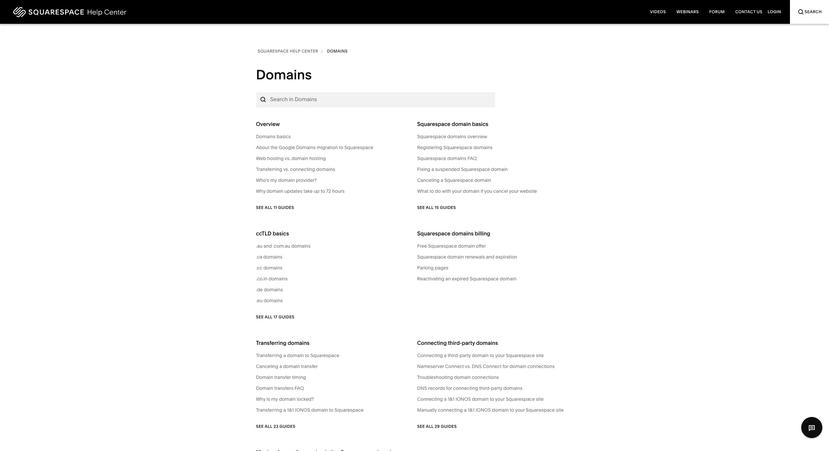 Task type: locate. For each thing, give the bounding box(es) containing it.
0 horizontal spatial for
[[446, 386, 452, 392]]

a down records
[[444, 397, 447, 403]]

domains down .co.in domains
[[264, 287, 283, 293]]

2 vertical spatial connecting
[[417, 397, 443, 403]]

a up domain transfer timing
[[280, 364, 282, 370]]

2 vertical spatial basics
[[273, 230, 289, 237]]

1 horizontal spatial connect
[[483, 364, 502, 370]]

transferring up who's
[[256, 167, 282, 173]]

squarespace domain renewals and expiration link
[[417, 254, 573, 261]]

see all 29 guides link
[[417, 418, 457, 436]]

troubleshooting domain connections
[[417, 375, 499, 381]]

1&1 down connecting a 1&1 ionos domain to your squarespace site
[[468, 408, 475, 414]]

1 domain from the top
[[256, 375, 273, 381]]

1 vertical spatial why
[[256, 397, 266, 403]]

a up "canceling a domain transfer"
[[283, 353, 286, 359]]

you
[[485, 188, 493, 194]]

0 vertical spatial connecting
[[417, 340, 447, 347]]

all inside see all 23 guides link
[[265, 424, 273, 429]]

see
[[256, 205, 264, 210], [417, 205, 425, 210], [256, 315, 264, 320], [256, 424, 264, 429], [417, 424, 425, 429]]

center
[[302, 49, 318, 54]]

domain up updates
[[278, 177, 295, 183]]

and right .au
[[264, 243, 272, 249]]

party down "connecting third-party domains"
[[460, 353, 471, 359]]

faq down the timing
[[295, 386, 304, 392]]

0 vertical spatial connections
[[528, 364, 555, 370]]

.com.au
[[273, 243, 290, 249]]

1 vertical spatial canceling
[[256, 364, 278, 370]]

transferring a 1&1 ionos domain to squarespace
[[256, 408, 364, 414]]

guides right the 17
[[279, 315, 295, 320]]

domain inside "link"
[[256, 386, 273, 392]]

.ca domains
[[256, 254, 283, 260]]

2 vertical spatial party
[[491, 386, 503, 392]]

all for squarespace domain basics
[[426, 205, 434, 210]]

0 vertical spatial site
[[536, 353, 544, 359]]

domain for domain transfers faq
[[256, 386, 273, 392]]

faq for squarespace domains faq
[[468, 156, 477, 162]]

domain up if
[[475, 177, 491, 183]]

domains basics
[[256, 134, 291, 140]]

canceling
[[417, 177, 440, 183], [256, 364, 278, 370]]

party up connecting a 1&1 ionos domain to your squarespace site link
[[491, 386, 503, 392]]

domain down transfers
[[279, 397, 296, 403]]

squarespace
[[258, 49, 289, 54], [417, 121, 451, 127], [417, 134, 446, 140], [345, 145, 374, 151], [444, 145, 473, 151], [417, 156, 446, 162], [461, 167, 490, 173], [445, 177, 474, 183], [417, 230, 451, 237], [428, 243, 457, 249], [417, 254, 446, 260], [470, 276, 499, 282], [310, 353, 340, 359], [506, 353, 535, 359], [506, 397, 535, 403], [335, 408, 364, 414], [526, 408, 555, 414]]

2 horizontal spatial ionos
[[476, 408, 491, 414]]

1 connecting from the top
[[417, 340, 447, 347]]

a down "connecting third-party domains"
[[444, 353, 447, 359]]

domains inside 'link'
[[447, 156, 467, 162]]

domains main content
[[0, 0, 829, 452]]

up
[[314, 188, 320, 194]]

.ca
[[256, 254, 262, 260]]

a up do
[[441, 177, 443, 183]]

vs. inside the transferring vs. connecting domains link
[[283, 167, 289, 173]]

why left the is
[[256, 397, 266, 403]]

ionos down locked? in the left bottom of the page
[[295, 408, 310, 414]]

a down connecting a 1&1 ionos domain to your squarespace site
[[464, 408, 467, 414]]

ionos down connecting a 1&1 ionos domain to your squarespace site
[[476, 408, 491, 414]]

overview
[[468, 134, 487, 140]]

1 transferring from the top
[[256, 167, 282, 173]]

1 vertical spatial transfer
[[274, 375, 291, 381]]

connect up "troubleshooting domain connections"
[[445, 364, 464, 370]]

expired
[[452, 276, 469, 282]]

squarespace inside the transferring a 1&1 ionos domain to squarespace link
[[335, 408, 364, 414]]

guides right 29
[[441, 424, 457, 429]]

your up manually connecting a 1&1 ionos domain to your squarespace site link
[[495, 397, 505, 403]]

guides for transferring domains
[[280, 424, 296, 429]]

for inside nameserver connect vs. dns connect for domain connections link
[[503, 364, 509, 370]]

1 vertical spatial domain
[[256, 386, 273, 392]]

1 horizontal spatial ionos
[[456, 397, 471, 403]]

0 vertical spatial for
[[503, 364, 509, 370]]

who's
[[256, 177, 269, 183]]

troubleshooting domain connections link
[[417, 374, 573, 381]]

what to do with your domain if you cancel your website link
[[417, 188, 573, 195]]

my right who's
[[270, 177, 277, 183]]

transferring a domain to squarespace link
[[256, 352, 412, 360]]

0 vertical spatial third-
[[448, 340, 462, 347]]

help
[[290, 49, 301, 54]]

domains down registering squarespace domains
[[447, 156, 467, 162]]

.eu
[[256, 298, 263, 304]]

domains up about
[[256, 134, 276, 140]]

fixing a suspended squarespace domain
[[417, 167, 508, 173]]

transferring down transferring domains
[[256, 353, 282, 359]]

all for transferring domains
[[265, 424, 273, 429]]

domain up nameserver connect vs. dns connect for domain connections
[[472, 353, 489, 359]]

1 horizontal spatial transfer
[[301, 364, 318, 370]]

vs. for web
[[285, 156, 291, 162]]

manually connecting a 1&1 ionos domain to your squarespace site
[[417, 408, 564, 414]]

all left the 11
[[265, 205, 273, 210]]

2 transferring from the top
[[256, 340, 287, 347]]

billing
[[475, 230, 490, 237]]

cancel
[[494, 188, 508, 194]]

domains down overview
[[474, 145, 493, 151]]

my
[[270, 177, 277, 183], [271, 397, 278, 403]]

1 vertical spatial faq
[[295, 386, 304, 392]]

0 horizontal spatial dns
[[417, 386, 427, 392]]

see left 15
[[417, 205, 425, 210]]

2 vertical spatial third-
[[479, 386, 491, 392]]

0 horizontal spatial canceling
[[256, 364, 278, 370]]

transfer up transfers
[[274, 375, 291, 381]]

2 why from the top
[[256, 397, 266, 403]]

.co.in
[[256, 276, 268, 282]]

guides for connecting third-party domains
[[441, 424, 457, 429]]

to
[[339, 145, 343, 151], [321, 188, 325, 194], [430, 188, 434, 194], [305, 353, 309, 359], [490, 353, 494, 359], [490, 397, 494, 403], [329, 408, 334, 414], [510, 408, 514, 414]]

why inside why domain updates take up to 72 hours link
[[256, 188, 266, 194]]

vs. inside nameserver connect vs. dns connect for domain connections link
[[465, 364, 471, 370]]

videos link
[[645, 0, 672, 24]]

transferring down see all 17 guides link
[[256, 340, 287, 347]]

forum
[[710, 9, 725, 14]]

see left the 17
[[256, 315, 264, 320]]

1 horizontal spatial 1&1
[[448, 397, 455, 403]]

a down why is my domain locked? in the bottom left of the page
[[283, 408, 286, 414]]

squarespace inside transferring a domain to squarespace link
[[310, 353, 340, 359]]

0 horizontal spatial ionos
[[295, 408, 310, 414]]

connecting down "troubleshooting domain connections"
[[453, 386, 478, 392]]

to up "canceling a domain transfer"
[[305, 353, 309, 359]]

1 vertical spatial and
[[486, 254, 495, 260]]

0 vertical spatial canceling
[[417, 177, 440, 183]]

canceling a domain transfer
[[256, 364, 318, 370]]

guides right 15
[[440, 205, 456, 210]]

1 vertical spatial connecting
[[417, 353, 443, 359]]

1 vertical spatial connecting
[[453, 386, 478, 392]]

hosting down the
[[267, 156, 284, 162]]

2 connecting from the top
[[417, 353, 443, 359]]

guides for squarespace domain basics
[[440, 205, 456, 210]]

1 vertical spatial vs.
[[283, 167, 289, 173]]

see left the 11
[[256, 205, 264, 210]]

1 horizontal spatial for
[[503, 364, 509, 370]]

squarespace inside the squarespace domains faq 'link'
[[417, 156, 446, 162]]

1 why from the top
[[256, 188, 266, 194]]

domains up web hosting vs. domain hosting
[[296, 145, 316, 151]]

squarespace domains overview link
[[417, 133, 573, 140]]

squarespace domains overview
[[417, 134, 487, 140]]

1 vertical spatial party
[[460, 353, 471, 359]]

transfer
[[301, 364, 318, 370], [274, 375, 291, 381]]

dns records for connecting third-party domains link
[[417, 385, 573, 392]]

guides for overview
[[278, 205, 294, 210]]

see all 17 guides
[[256, 315, 295, 320]]

domain transfers faq
[[256, 386, 304, 392]]

transferring for transferring vs. connecting domains
[[256, 167, 282, 173]]

if
[[481, 188, 483, 194]]

faq inside "link"
[[295, 386, 304, 392]]

why for why is my domain locked?
[[256, 397, 266, 403]]

3 connecting from the top
[[417, 397, 443, 403]]

1 connect from the left
[[445, 364, 464, 370]]

contact
[[736, 9, 756, 14]]

0 horizontal spatial and
[[264, 243, 272, 249]]

registering squarespace domains
[[417, 145, 493, 151]]

0 vertical spatial my
[[270, 177, 277, 183]]

domain up domain transfers faq
[[256, 375, 273, 381]]

all inside see all 15 guides link
[[426, 205, 434, 210]]

squarespace inside reactivating an expired squarespace domain link
[[470, 276, 499, 282]]

a right fixing
[[432, 167, 434, 173]]

2 domain from the top
[[256, 386, 273, 392]]

canceling for canceling a squarespace domain
[[417, 177, 440, 183]]

2 connect from the left
[[483, 364, 502, 370]]

1 horizontal spatial hosting
[[310, 156, 326, 162]]

vs. inside web hosting vs. domain hosting link
[[285, 156, 291, 162]]

suspended
[[435, 167, 460, 173]]

manually connecting a 1&1 ionos domain to your squarespace site link
[[417, 407, 573, 414]]

transferring for transferring domains
[[256, 340, 287, 347]]

Search in Domains field
[[270, 96, 492, 103]]

transferring vs. connecting domains
[[256, 167, 335, 173]]

4 transferring from the top
[[256, 408, 282, 414]]

to left do
[[430, 188, 434, 194]]

squarespace inside manually connecting a 1&1 ionos domain to your squarespace site link
[[526, 408, 555, 414]]

connecting up provider?
[[290, 167, 315, 173]]

1 vertical spatial basics
[[277, 134, 291, 140]]

why inside "why is my domain locked?" link
[[256, 397, 266, 403]]

1 horizontal spatial faq
[[468, 156, 477, 162]]

0 horizontal spatial connect
[[445, 364, 464, 370]]

squarespace domains faq
[[417, 156, 477, 162]]

guides for cctld basics
[[279, 315, 295, 320]]

domain up squarespace domain renewals and expiration
[[458, 243, 475, 249]]

0 vertical spatial faq
[[468, 156, 477, 162]]

faq inside 'link'
[[468, 156, 477, 162]]

basics for domains basics
[[277, 134, 291, 140]]

domain
[[452, 121, 471, 127], [292, 156, 308, 162], [491, 167, 508, 173], [278, 177, 295, 183], [475, 177, 491, 183], [267, 188, 283, 194], [463, 188, 480, 194], [458, 243, 475, 249], [447, 254, 464, 260], [500, 276, 517, 282], [287, 353, 304, 359], [472, 353, 489, 359], [283, 364, 300, 370], [510, 364, 527, 370], [454, 375, 471, 381], [279, 397, 296, 403], [472, 397, 489, 403], [311, 408, 328, 414], [492, 408, 509, 414]]

see left 29
[[417, 424, 425, 429]]

0 horizontal spatial transfer
[[274, 375, 291, 381]]

dns left records
[[417, 386, 427, 392]]

hosting down about the google domains migration to squarespace
[[310, 156, 326, 162]]

domain down free squarespace domain offer
[[447, 254, 464, 260]]

see for cctld basics
[[256, 315, 264, 320]]

0 horizontal spatial faq
[[295, 386, 304, 392]]

do
[[435, 188, 441, 194]]

connecting up 29
[[438, 408, 463, 414]]

transfer inside canceling a domain transfer link
[[301, 364, 318, 370]]

squarespace inside connecting a third-party domain to your squarespace site link
[[506, 353, 535, 359]]

0 vertical spatial domain
[[256, 375, 273, 381]]

updates
[[285, 188, 303, 194]]

17
[[274, 315, 278, 320]]

hosting
[[267, 156, 284, 162], [310, 156, 326, 162]]

contact us link
[[730, 0, 768, 24]]

squarespace inside registering squarespace domains link
[[444, 145, 473, 151]]

vs. up who's my domain provider?
[[283, 167, 289, 173]]

your down connecting a 1&1 ionos domain to your squarespace site link
[[515, 408, 525, 414]]

all left 15
[[426, 205, 434, 210]]

see for overview
[[256, 205, 264, 210]]

connect down connecting a third-party domain to your squarespace site link
[[483, 364, 502, 370]]

to down "why is my domain locked?" link
[[329, 408, 334, 414]]

0 vertical spatial why
[[256, 188, 266, 194]]

third- down "connecting third-party domains"
[[448, 353, 460, 359]]

basics up google
[[277, 134, 291, 140]]

transferring
[[256, 167, 282, 173], [256, 340, 287, 347], [256, 353, 282, 359], [256, 408, 282, 414]]

1 horizontal spatial dns
[[472, 364, 482, 370]]

all inside see all 17 guides link
[[265, 315, 273, 320]]

vs. for nameserver
[[465, 364, 471, 370]]

0 vertical spatial and
[[264, 243, 272, 249]]

for
[[503, 364, 509, 370], [446, 386, 452, 392]]

canceling inside canceling a domain transfer link
[[256, 364, 278, 370]]

all inside the see all 11 guides link
[[265, 205, 273, 210]]

my right the is
[[271, 397, 278, 403]]

0 horizontal spatial 1&1
[[287, 408, 294, 414]]

see for connecting third-party domains
[[417, 424, 425, 429]]

canceling inside canceling a squarespace domain link
[[417, 177, 440, 183]]

squarespace domain basics
[[417, 121, 489, 127]]

and
[[264, 243, 272, 249], [486, 254, 495, 260]]

1&1 down why is my domain locked? in the bottom left of the page
[[287, 408, 294, 414]]

squarespace domains billing
[[417, 230, 490, 237]]

free squarespace domain offer link
[[417, 243, 573, 250]]

1 vertical spatial connections
[[472, 375, 499, 381]]

a for connecting a third-party domain to your squarespace site
[[444, 353, 447, 359]]

a for connecting a 1&1 ionos domain to your squarespace site
[[444, 397, 447, 403]]

dns down connecting a third-party domain to your squarespace site
[[472, 364, 482, 370]]

and down "free squarespace domain offer" link
[[486, 254, 495, 260]]

third- up connecting a third-party domain to your squarespace site
[[448, 340, 462, 347]]

1 horizontal spatial canceling
[[417, 177, 440, 183]]

basics up overview
[[472, 121, 489, 127]]

what
[[417, 188, 429, 194]]

1 hosting from the left
[[267, 156, 284, 162]]

a for transferring a domain to squarespace
[[283, 353, 286, 359]]

third- up connecting a 1&1 ionos domain to your squarespace site
[[479, 386, 491, 392]]

site for connecting a third-party domain to your squarespace site
[[536, 353, 544, 359]]

what to do with your domain if you cancel your website
[[417, 188, 537, 194]]

transfer inside domain transfer timing link
[[274, 375, 291, 381]]

2 vertical spatial vs.
[[465, 364, 471, 370]]

domain up the is
[[256, 386, 273, 392]]

for up troubleshooting domain connections link
[[503, 364, 509, 370]]

to up nameserver connect vs. dns connect for domain connections link
[[490, 353, 494, 359]]

to up "manually connecting a 1&1 ionos domain to your squarespace site" on the bottom right of the page
[[490, 397, 494, 403]]

3 transferring from the top
[[256, 353, 282, 359]]

for right records
[[446, 386, 452, 392]]

about
[[256, 145, 270, 151]]

0 vertical spatial transfer
[[301, 364, 318, 370]]

a for fixing a suspended squarespace domain
[[432, 167, 434, 173]]

domain transfer timing
[[256, 375, 306, 381]]

guides right '23'
[[280, 424, 296, 429]]

basics up .com.au
[[273, 230, 289, 237]]

1 vertical spatial for
[[446, 386, 452, 392]]

transferring domains
[[256, 340, 310, 347]]

see all 15 guides link
[[417, 199, 456, 217]]

1 horizontal spatial connections
[[528, 364, 555, 370]]

see left '23'
[[256, 424, 264, 429]]

all inside the see all 29 guides link
[[426, 424, 434, 429]]

1 vertical spatial site
[[536, 397, 544, 403]]

see for squarespace domain basics
[[417, 205, 425, 210]]

1&1 down dns records for connecting third-party domains
[[448, 397, 455, 403]]

.co.in domains
[[256, 276, 288, 282]]

transferring down the is
[[256, 408, 282, 414]]

0 vertical spatial vs.
[[285, 156, 291, 162]]

domain up troubleshooting domain connections link
[[510, 364, 527, 370]]

login link
[[768, 0, 782, 24]]

us
[[757, 9, 763, 14]]

1 vertical spatial third-
[[448, 353, 460, 359]]

to down connecting a 1&1 ionos domain to your squarespace site link
[[510, 408, 514, 414]]

0 horizontal spatial hosting
[[267, 156, 284, 162]]

your
[[452, 188, 462, 194], [509, 188, 519, 194], [495, 353, 505, 359], [495, 397, 505, 403], [515, 408, 525, 414]]

vs. down google
[[285, 156, 291, 162]]

nameserver connect vs. dns connect for domain connections link
[[417, 363, 573, 371]]

why is my domain locked? link
[[256, 396, 412, 403]]

canceling up domain transfer timing
[[256, 364, 278, 370]]

to left 72
[[321, 188, 325, 194]]



Task type: vqa. For each thing, say whether or not it's contained in the screenshot.


Task type: describe. For each thing, give the bounding box(es) containing it.
login
[[768, 9, 782, 14]]

squarespace help center link
[[258, 48, 318, 55]]

squarespace inside connecting a 1&1 ionos domain to your squarespace site link
[[506, 397, 535, 403]]

domain for domain transfer timing
[[256, 375, 273, 381]]

all for cctld basics
[[265, 315, 273, 320]]

see all 29 guides
[[417, 424, 457, 429]]

1 vertical spatial my
[[271, 397, 278, 403]]

faq for domain transfers faq
[[295, 386, 304, 392]]

with
[[442, 188, 451, 194]]

1 vertical spatial dns
[[417, 386, 427, 392]]

.eu domains link
[[256, 297, 412, 305]]

domains up registering squarespace domains
[[447, 134, 467, 140]]

canceling for canceling a domain transfer
[[256, 364, 278, 370]]

forum link
[[704, 0, 730, 24]]

domain up transferring vs. connecting domains
[[292, 156, 308, 162]]

domains up .cc domains
[[264, 254, 283, 260]]

squarespace inside "free squarespace domain offer" link
[[428, 243, 457, 249]]

domains down troubleshooting domain connections link
[[504, 386, 523, 392]]

canceling a squarespace domain link
[[417, 177, 573, 184]]

nameserver
[[417, 364, 444, 370]]

.cc
[[256, 265, 262, 271]]

0 horizontal spatial connections
[[472, 375, 499, 381]]

reactivating
[[417, 276, 445, 282]]

domains down '.de domains'
[[264, 298, 283, 304]]

.ca domains link
[[256, 254, 412, 261]]

a for canceling a squarespace domain
[[441, 177, 443, 183]]

1&1 for connecting
[[448, 397, 455, 403]]

domains right center
[[327, 49, 348, 54]]

who's my domain provider? link
[[256, 177, 412, 184]]

a for canceling a domain transfer
[[280, 364, 282, 370]]

15
[[435, 205, 439, 210]]

timing
[[292, 375, 306, 381]]

squarespace inside squarespace domains overview link
[[417, 134, 446, 140]]

domains right .com.au
[[292, 243, 311, 249]]

free
[[417, 243, 427, 249]]

dns records for connecting third-party domains
[[417, 386, 523, 392]]

web hosting vs. domain hosting
[[256, 156, 326, 162]]

0 vertical spatial basics
[[472, 121, 489, 127]]

domain left if
[[463, 188, 480, 194]]

see all 11 guides link
[[256, 199, 294, 217]]

search
[[805, 9, 822, 14]]

transferring vs. connecting domains link
[[256, 166, 412, 173]]

domains inside "link"
[[269, 276, 288, 282]]

.de domains
[[256, 287, 283, 293]]

webinars
[[677, 9, 699, 14]]

migration
[[317, 145, 338, 151]]

.au and .com.au domains
[[256, 243, 311, 249]]

domain down who's my domain provider?
[[267, 188, 283, 194]]

see all 23 guides link
[[256, 418, 296, 436]]

domain up dns records for connecting third-party domains
[[454, 375, 471, 381]]

2 horizontal spatial 1&1
[[468, 408, 475, 414]]

your right with
[[452, 188, 462, 194]]

offer
[[476, 243, 486, 249]]

search button
[[790, 0, 829, 24]]

.co.in domains link
[[256, 275, 412, 283]]

domains up .co.in domains
[[264, 265, 283, 271]]

domains up the who's my domain provider? link
[[316, 167, 335, 173]]

for inside dns records for connecting third-party domains link
[[446, 386, 452, 392]]

is
[[267, 397, 270, 403]]

connecting a 1&1 ionos domain to your squarespace site link
[[417, 396, 573, 403]]

connecting for connecting third-party domains
[[417, 340, 447, 347]]

1 horizontal spatial and
[[486, 254, 495, 260]]

2 hosting from the left
[[310, 156, 326, 162]]

domain down transferring a domain to squarespace
[[283, 364, 300, 370]]

manually
[[417, 408, 437, 414]]

domain up "canceling a domain transfer"
[[287, 353, 304, 359]]

fixing a suspended squarespace domain link
[[417, 166, 573, 173]]

hours
[[332, 188, 345, 194]]

registering squarespace domains link
[[417, 144, 573, 151]]

domain down the squarespace domains faq 'link'
[[491, 167, 508, 173]]

domains up transferring a domain to squarespace
[[288, 340, 310, 347]]

domains basics link
[[256, 133, 412, 140]]

domain up "manually connecting a 1&1 ionos domain to your squarespace site" on the bottom right of the page
[[472, 397, 489, 403]]

transferring for transferring a domain to squarespace
[[256, 353, 282, 359]]

basics for cctld basics
[[273, 230, 289, 237]]

domains up connecting a third-party domain to your squarespace site
[[476, 340, 498, 347]]

reactivating an expired squarespace domain
[[417, 276, 517, 282]]

.au
[[256, 243, 263, 249]]

why for why domain updates take up to 72 hours
[[256, 188, 266, 194]]

squarespace inside canceling a squarespace domain link
[[445, 177, 474, 183]]

23
[[274, 424, 279, 429]]

about the google domains migration to squarespace
[[256, 145, 374, 151]]

domain down locked? in the left bottom of the page
[[311, 408, 328, 414]]

all for connecting third-party domains
[[426, 424, 434, 429]]

ionos for transferring
[[295, 408, 310, 414]]

.eu domains
[[256, 298, 283, 304]]

domain down parking pages link
[[500, 276, 517, 282]]

why domain updates take up to 72 hours link
[[256, 188, 412, 195]]

cctld
[[256, 230, 272, 237]]

videos
[[650, 9, 666, 14]]

transferring a 1&1 ionos domain to squarespace link
[[256, 407, 412, 414]]

free squarespace domain offer
[[417, 243, 486, 249]]

domain up squarespace domains overview
[[452, 121, 471, 127]]

0 vertical spatial party
[[462, 340, 475, 347]]

squarespace inside fixing a suspended squarespace domain link
[[461, 167, 490, 173]]

all for overview
[[265, 205, 273, 210]]

registering
[[417, 145, 443, 151]]

pages
[[435, 265, 449, 271]]

squarespace inside squarespace help center link
[[258, 49, 289, 54]]

ionos for connecting
[[456, 397, 471, 403]]

1&1 for transferring
[[287, 408, 294, 414]]

expiration
[[496, 254, 518, 260]]

domain transfers faq link
[[256, 385, 412, 392]]

transferring for transferring a 1&1 ionos domain to squarespace
[[256, 408, 282, 414]]

canceling a squarespace domain
[[417, 177, 491, 183]]

see for transferring domains
[[256, 424, 264, 429]]

.de
[[256, 287, 263, 293]]

.au and .com.au domains link
[[256, 243, 412, 250]]

records
[[428, 386, 445, 392]]

why is my domain locked?
[[256, 397, 314, 403]]

domains down squarespace help center link
[[256, 67, 312, 83]]

the
[[271, 145, 278, 151]]

website
[[520, 188, 537, 194]]

0 vertical spatial connecting
[[290, 167, 315, 173]]

domains up free squarespace domain offer
[[452, 230, 474, 237]]

connecting a third-party domain to your squarespace site
[[417, 353, 544, 359]]

provider?
[[296, 177, 317, 183]]

see all 17 guides link
[[256, 308, 295, 326]]

locked?
[[297, 397, 314, 403]]

squarespace inside about the google domains migration to squarespace link
[[345, 145, 374, 151]]

overview
[[256, 121, 280, 127]]

2 vertical spatial site
[[556, 408, 564, 414]]

.cc domains link
[[256, 265, 412, 272]]

webinars link
[[672, 0, 704, 24]]

an
[[446, 276, 451, 282]]

see all 23 guides
[[256, 424, 296, 429]]

your up nameserver connect vs. dns connect for domain connections link
[[495, 353, 505, 359]]

connecting for connecting a third-party domain to your squarespace site
[[417, 353, 443, 359]]

squarespace inside squarespace domain renewals and expiration link
[[417, 254, 446, 260]]

troubleshooting
[[417, 375, 453, 381]]

connecting for connecting a 1&1 ionos domain to your squarespace site
[[417, 397, 443, 403]]

a for transferring a 1&1 ionos domain to squarespace
[[283, 408, 286, 414]]

2 vertical spatial connecting
[[438, 408, 463, 414]]

contact us
[[736, 9, 763, 14]]

0 vertical spatial dns
[[472, 364, 482, 370]]

domain transfer timing link
[[256, 374, 412, 381]]

cctld basics
[[256, 230, 289, 237]]

parking
[[417, 265, 434, 271]]

domain down connecting a 1&1 ionos domain to your squarespace site link
[[492, 408, 509, 414]]

domains link
[[327, 48, 348, 55]]

take
[[304, 188, 313, 194]]

to up web hosting vs. domain hosting link
[[339, 145, 343, 151]]

see all 11 guides
[[256, 205, 294, 210]]

web hosting vs. domain hosting link
[[256, 155, 412, 162]]

parking pages
[[417, 265, 449, 271]]

your right cancel
[[509, 188, 519, 194]]

11
[[274, 205, 277, 210]]

site for connecting a 1&1 ionos domain to your squarespace site
[[536, 397, 544, 403]]



